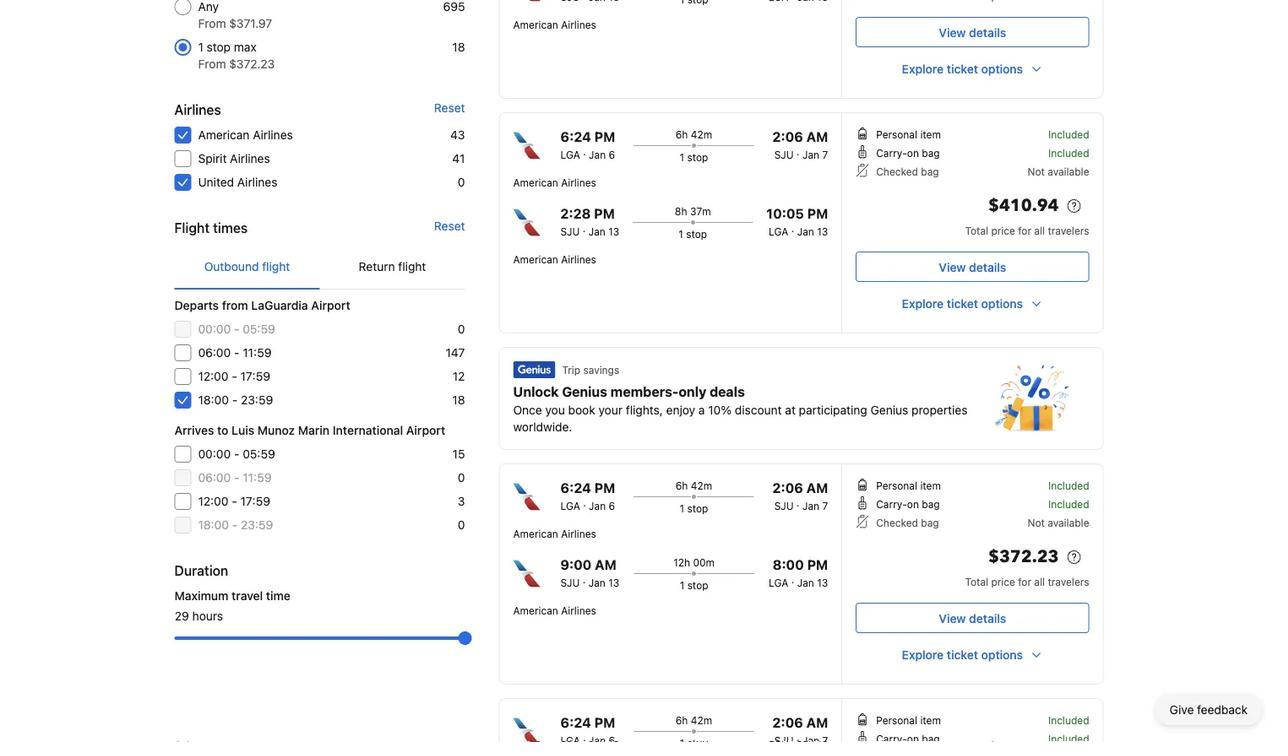 Task type: locate. For each thing, give the bounding box(es) containing it.
2 2:06 from the top
[[772, 480, 803, 496]]

2 vertical spatial personal
[[876, 715, 917, 726]]

0 vertical spatial 05:59
[[243, 322, 275, 336]]

2 vertical spatial details
[[969, 612, 1006, 625]]

united airlines
[[198, 175, 277, 189]]

1 stop
[[680, 151, 708, 163], [679, 228, 707, 240], [680, 503, 708, 514], [680, 579, 708, 591]]

reset
[[434, 101, 465, 115], [434, 219, 465, 233]]

3 6:24 from the top
[[560, 715, 591, 731]]

0 down the 3
[[458, 518, 465, 532]]

13 inside 9:00 am sju . jan 13
[[608, 577, 619, 589]]

2 personal from the top
[[876, 480, 917, 492]]

sju down 9:00
[[560, 577, 580, 589]]

total
[[965, 225, 988, 237], [965, 576, 988, 588]]

1 vertical spatial 06:00 - 11:59
[[198, 471, 272, 485]]

price
[[991, 225, 1015, 237], [991, 576, 1015, 588]]

0 vertical spatial $372.23
[[229, 57, 275, 71]]

return flight button
[[320, 245, 465, 289]]

1 vertical spatial not available
[[1028, 517, 1089, 529]]

18:00 - 23:59
[[198, 393, 273, 407], [198, 518, 273, 532]]

0 vertical spatial details
[[969, 25, 1006, 39]]

not available for $410.94
[[1028, 166, 1089, 177]]

0 vertical spatial total price for all travelers
[[965, 225, 1089, 237]]

1 personal item from the top
[[876, 128, 941, 140]]

2 item from the top
[[920, 480, 941, 492]]

2 carry- from the top
[[876, 498, 907, 510]]

1 view details button from the top
[[856, 17, 1089, 47]]

6 for $410.94
[[609, 149, 615, 160]]

11:59 for luis
[[243, 471, 272, 485]]

0 vertical spatial carry-on bag
[[876, 147, 940, 159]]

lga inside the 8:00 pm lga . jan 13
[[769, 577, 788, 589]]

checked bag
[[876, 166, 939, 177], [876, 517, 939, 529]]

genius image
[[513, 362, 555, 378], [513, 362, 555, 378], [995, 365, 1069, 432]]

2 vertical spatial view
[[939, 612, 966, 625]]

not up $410.94
[[1028, 166, 1045, 177]]

total price for all travelers down $410.94
[[965, 225, 1089, 237]]

6h 42m for $372.23
[[675, 480, 712, 492]]

3 6h from the top
[[675, 715, 688, 726]]

0 vertical spatial from
[[198, 16, 226, 30]]

1 vertical spatial 12:00 - 17:59
[[198, 495, 270, 509]]

not available for $372.23
[[1028, 517, 1089, 529]]

2:06 am sju . jan 7 up 8:00
[[772, 480, 828, 512]]

jan down 8:00
[[797, 577, 814, 589]]

checked bag up $410.94 region
[[876, 166, 939, 177]]

2 0 from the top
[[458, 322, 465, 336]]

1 inside 1 stop max from $372.23
[[198, 40, 203, 54]]

18:00 - 23:59 for from
[[198, 393, 273, 407]]

1 vertical spatial 7
[[822, 500, 828, 512]]

18
[[452, 40, 465, 54], [452, 393, 465, 407]]

.
[[583, 145, 586, 157], [797, 145, 800, 157], [583, 222, 586, 234], [791, 222, 794, 234], [583, 497, 586, 509], [797, 497, 800, 509], [583, 574, 586, 585], [791, 574, 794, 585]]

2 vertical spatial view details button
[[856, 603, 1089, 634]]

2 42m from the top
[[691, 480, 712, 492]]

00:00 down departs
[[198, 322, 231, 336]]

0 vertical spatial 12:00
[[198, 370, 228, 383]]

checked bag for $410.94
[[876, 166, 939, 177]]

airport right laguardia
[[311, 299, 350, 313]]

0 vertical spatial for
[[1018, 225, 1031, 237]]

1 00:00 from the top
[[198, 322, 231, 336]]

0 vertical spatial explore ticket options
[[902, 62, 1023, 76]]

explore for $410.94
[[902, 297, 944, 311]]

00:00 down to
[[198, 447, 231, 461]]

0 vertical spatial not available
[[1028, 166, 1089, 177]]

explore ticket options
[[902, 62, 1023, 76], [902, 297, 1023, 311], [902, 648, 1023, 662]]

1 vertical spatial 00:00 - 05:59
[[198, 447, 275, 461]]

2 available from the top
[[1048, 517, 1089, 529]]

1 from from the top
[[198, 16, 226, 30]]

unlock genius members-only deals once you book your flights, enjoy a 10% discount at participating genius properties worldwide.
[[513, 384, 967, 434]]

6:24 pm lga . jan 6
[[560, 129, 615, 160], [560, 480, 615, 512]]

2 00:00 from the top
[[198, 447, 231, 461]]

0 up the 147
[[458, 322, 465, 336]]

checked up $372.23 region
[[876, 517, 918, 529]]

1 stop max from $372.23
[[198, 40, 275, 71]]

6h for $372.23
[[675, 480, 688, 492]]

1 vertical spatial from
[[198, 57, 226, 71]]

12:00 up to
[[198, 370, 228, 383]]

ticket for $372.23
[[947, 648, 978, 662]]

carry- for $410.94
[[876, 147, 907, 159]]

2 vertical spatial explore ticket options
[[902, 648, 1023, 662]]

for
[[1018, 225, 1031, 237], [1018, 576, 1031, 588]]

1 vertical spatial details
[[969, 260, 1006, 274]]

05:59 for luis
[[243, 447, 275, 461]]

personal for $372.23
[[876, 480, 917, 492]]

1 vertical spatial carry-on bag
[[876, 498, 940, 510]]

2 12:00 from the top
[[198, 495, 228, 509]]

00:00 - 05:59 down from
[[198, 322, 275, 336]]

1 6:24 pm lga . jan 6 from the top
[[560, 129, 615, 160]]

jan up 8:00
[[802, 500, 819, 512]]

7 up 10:05 pm lga . jan 13
[[822, 149, 828, 160]]

6 up 2:28 pm sju . jan 13
[[609, 149, 615, 160]]

1 vertical spatial price
[[991, 576, 1015, 588]]

$372.23 inside 1 stop max from $372.23
[[229, 57, 275, 71]]

2 vertical spatial 2:06
[[772, 715, 803, 731]]

12:00 - 17:59 down luis
[[198, 495, 270, 509]]

explore ticket options button
[[856, 54, 1089, 84], [856, 289, 1089, 319], [856, 640, 1089, 671]]

1 flight from the left
[[262, 260, 290, 274]]

3 options from the top
[[981, 648, 1023, 662]]

1 06:00 from the top
[[198, 346, 231, 360]]

0 vertical spatial on
[[907, 147, 919, 159]]

view details button
[[856, 17, 1089, 47], [856, 252, 1089, 282], [856, 603, 1089, 634]]

not for $372.23
[[1028, 517, 1045, 529]]

view details for $410.94
[[939, 260, 1006, 274]]

1 available from the top
[[1048, 166, 1089, 177]]

6:24 pm lga . jan 6 up 2:28
[[560, 129, 615, 160]]

discount
[[735, 403, 782, 417]]

0 vertical spatial view
[[939, 25, 966, 39]]

1 included from the top
[[1048, 128, 1089, 140]]

12:00 - 17:59 up luis
[[198, 370, 270, 383]]

stop
[[207, 40, 231, 54], [687, 151, 708, 163], [686, 228, 707, 240], [687, 503, 708, 514], [687, 579, 708, 591]]

airlines
[[561, 19, 596, 30], [174, 102, 221, 118], [253, 128, 293, 142], [230, 152, 270, 166], [237, 175, 277, 189], [561, 177, 596, 188], [561, 253, 596, 265], [561, 528, 596, 540], [561, 605, 596, 617]]

18:00 - 23:59 up luis
[[198, 393, 273, 407]]

12:00
[[198, 370, 228, 383], [198, 495, 228, 509]]

6 up 9:00 am sju . jan 13
[[609, 500, 615, 512]]

4 0 from the top
[[458, 518, 465, 532]]

2 7 from the top
[[822, 500, 828, 512]]

06:00 down to
[[198, 471, 231, 485]]

give feedback button
[[1156, 695, 1261, 726]]

1 18:00 - 23:59 from the top
[[198, 393, 273, 407]]

6h 42m for $410.94
[[675, 128, 712, 140]]

29
[[174, 609, 189, 623]]

1 18:00 from the top
[[198, 393, 229, 407]]

1 up 8h
[[680, 151, 684, 163]]

0 vertical spatial checked
[[876, 166, 918, 177]]

on up $372.23 region
[[907, 498, 919, 510]]

06:00 down departs
[[198, 346, 231, 360]]

1 6:24 from the top
[[560, 129, 591, 145]]

6:24 for $372.23
[[560, 480, 591, 496]]

checked bag up $372.23 region
[[876, 517, 939, 529]]

1 6h from the top
[[675, 128, 688, 140]]

checked
[[876, 166, 918, 177], [876, 517, 918, 529]]

2 12:00 - 17:59 from the top
[[198, 495, 270, 509]]

3 ticket from the top
[[947, 648, 978, 662]]

total down $410.94 region
[[965, 225, 988, 237]]

3 explore ticket options button from the top
[[856, 640, 1089, 671]]

0 vertical spatial 11:59
[[243, 346, 272, 360]]

2 06:00 from the top
[[198, 471, 231, 485]]

0 horizontal spatial flight
[[262, 260, 290, 274]]

06:00 - 11:59 down luis
[[198, 471, 272, 485]]

1 vertical spatial view details button
[[856, 252, 1089, 282]]

am inside 9:00 am sju . jan 13
[[595, 557, 616, 573]]

options
[[981, 62, 1023, 76], [981, 297, 1023, 311], [981, 648, 1023, 662]]

17:59 down luis
[[240, 495, 270, 509]]

genius
[[562, 384, 607, 400], [871, 403, 908, 417]]

2 6h 42m from the top
[[675, 480, 712, 492]]

pm inside 10:05 pm lga . jan 13
[[807, 206, 828, 222]]

not
[[1028, 166, 1045, 177], [1028, 517, 1045, 529]]

stop up 12h 00m on the bottom of page
[[687, 503, 708, 514]]

1 reset button from the top
[[434, 100, 465, 117]]

1 view details from the top
[[939, 25, 1006, 39]]

give
[[1170, 703, 1194, 717]]

2 vertical spatial 42m
[[691, 715, 712, 726]]

flight up laguardia
[[262, 260, 290, 274]]

2 vertical spatial 6h 42m
[[675, 715, 712, 726]]

1 reset from the top
[[434, 101, 465, 115]]

. up 9:00
[[583, 497, 586, 509]]

checked for $372.23
[[876, 517, 918, 529]]

2 vertical spatial explore
[[902, 648, 944, 662]]

0 down 41
[[458, 175, 465, 189]]

6h
[[675, 128, 688, 140], [675, 480, 688, 492], [675, 715, 688, 726]]

american
[[513, 19, 558, 30], [198, 128, 250, 142], [513, 177, 558, 188], [513, 253, 558, 265], [513, 528, 558, 540], [513, 605, 558, 617]]

stop down 12h 00m on the bottom of page
[[687, 579, 708, 591]]

1 vertical spatial 2:06 am sju . jan 7
[[772, 480, 828, 512]]

2 total from the top
[[965, 576, 988, 588]]

total price for all travelers for $372.23
[[965, 576, 1089, 588]]

1 vertical spatial travelers
[[1048, 576, 1089, 588]]

0 vertical spatial carry-
[[876, 147, 907, 159]]

price down $410.94
[[991, 225, 1015, 237]]

view details
[[939, 25, 1006, 39], [939, 260, 1006, 274], [939, 612, 1006, 625]]

reset button down 41
[[434, 218, 465, 235]]

0 vertical spatial ticket
[[947, 62, 978, 76]]

1 vertical spatial explore
[[902, 297, 944, 311]]

departs from laguardia airport
[[174, 299, 350, 313]]

2 vertical spatial personal item
[[876, 715, 941, 726]]

lga down 8:00
[[769, 577, 788, 589]]

genius up book
[[562, 384, 607, 400]]

2 details from the top
[[969, 260, 1006, 274]]

0 vertical spatial 7
[[822, 149, 828, 160]]

12:00 for departs
[[198, 370, 228, 383]]

price for $410.94
[[991, 225, 1015, 237]]

outbound flight
[[204, 260, 290, 274]]

1 vertical spatial options
[[981, 297, 1023, 311]]

2 2:06 am sju . jan 7 from the top
[[772, 480, 828, 512]]

flight right return
[[398, 260, 426, 274]]

jan down 10:05 in the right top of the page
[[797, 226, 814, 237]]

0 vertical spatial 06:00
[[198, 346, 231, 360]]

2:06 am sju . jan 7 up 10:05 in the right top of the page
[[772, 129, 828, 160]]

0 vertical spatial 18:00 - 23:59
[[198, 393, 273, 407]]

1 6h 42m from the top
[[675, 128, 712, 140]]

2 vertical spatial ticket
[[947, 648, 978, 662]]

checked bag for $372.23
[[876, 517, 939, 529]]

3 view details from the top
[[939, 612, 1006, 625]]

airport right international
[[406, 424, 445, 438]]

1
[[198, 40, 203, 54], [680, 151, 684, 163], [679, 228, 683, 240], [680, 503, 684, 514], [680, 579, 684, 591]]

0 vertical spatial 00:00 - 05:59
[[198, 322, 275, 336]]

2 view details button from the top
[[856, 252, 1089, 282]]

2 not available from the top
[[1028, 517, 1089, 529]]

item
[[920, 128, 941, 140], [920, 480, 941, 492], [920, 715, 941, 726]]

2 view details from the top
[[939, 260, 1006, 274]]

1 total from the top
[[965, 225, 988, 237]]

3 2:06 from the top
[[772, 715, 803, 731]]

2 not from the top
[[1028, 517, 1045, 529]]

price down $372.23 region
[[991, 576, 1015, 588]]

2 options from the top
[[981, 297, 1023, 311]]

reset button up 43
[[434, 100, 465, 117]]

am
[[806, 129, 828, 145], [806, 480, 828, 496], [595, 557, 616, 573], [806, 715, 828, 731]]

reset button for airlines
[[434, 100, 465, 117]]

1 05:59 from the top
[[243, 322, 275, 336]]

0 vertical spatial item
[[920, 128, 941, 140]]

1 17:59 from the top
[[240, 370, 270, 383]]

1 checked bag from the top
[[876, 166, 939, 177]]

1 42m from the top
[[691, 128, 712, 140]]

0 vertical spatial available
[[1048, 166, 1089, 177]]

1 on from the top
[[907, 147, 919, 159]]

$410.94 region
[[856, 193, 1089, 223]]

details
[[969, 25, 1006, 39], [969, 260, 1006, 274], [969, 612, 1006, 625]]

11:59 down luis
[[243, 471, 272, 485]]

reset for airlines
[[434, 101, 465, 115]]

jan up 9:00
[[589, 500, 606, 512]]

available for $410.94
[[1048, 166, 1089, 177]]

jan down 9:00
[[588, 577, 605, 589]]

3 explore ticket options from the top
[[902, 648, 1023, 662]]

1 horizontal spatial genius
[[871, 403, 908, 417]]

12:00 for arrives
[[198, 495, 228, 509]]

1 vertical spatial 2:06
[[772, 480, 803, 496]]

sju down 2:28
[[560, 226, 580, 237]]

1 vertical spatial 6:24 pm lga . jan 6
[[560, 480, 615, 512]]

0 vertical spatial 06:00 - 11:59
[[198, 346, 272, 360]]

12:00 up duration
[[198, 495, 228, 509]]

2 price from the top
[[991, 576, 1015, 588]]

00m
[[693, 557, 715, 568]]

18:00 - 23:59 up duration
[[198, 518, 273, 532]]

0 vertical spatial total
[[965, 225, 988, 237]]

0 vertical spatial 17:59
[[240, 370, 270, 383]]

1 vertical spatial 42m
[[691, 480, 712, 492]]

carry-on bag for $372.23
[[876, 498, 940, 510]]

06:00 - 11:59
[[198, 346, 272, 360], [198, 471, 272, 485]]

06:00 - 11:59 for from
[[198, 346, 272, 360]]

13 inside 10:05 pm lga . jan 13
[[817, 226, 828, 237]]

1 item from the top
[[920, 128, 941, 140]]

23:59
[[241, 393, 273, 407], [241, 518, 273, 532]]

2 total price for all travelers from the top
[[965, 576, 1089, 588]]

reset button
[[434, 100, 465, 117], [434, 218, 465, 235]]

05:59 down departs from laguardia airport
[[243, 322, 275, 336]]

3 0 from the top
[[458, 471, 465, 485]]

personal item
[[876, 128, 941, 140], [876, 480, 941, 492], [876, 715, 941, 726]]

17:59 up luis
[[240, 370, 270, 383]]

1 down from $371.97
[[198, 40, 203, 54]]

1 vertical spatial 6
[[609, 500, 615, 512]]

2 carry-on bag from the top
[[876, 498, 940, 510]]

total for $410.94
[[965, 225, 988, 237]]

2 18 from the top
[[452, 393, 465, 407]]

all down $410.94
[[1034, 225, 1045, 237]]

0
[[458, 175, 465, 189], [458, 322, 465, 336], [458, 471, 465, 485], [458, 518, 465, 532]]

1 stop up 8h 37m
[[680, 151, 708, 163]]

2 6h from the top
[[675, 480, 688, 492]]

. down 9:00
[[583, 574, 586, 585]]

2 from from the top
[[198, 57, 226, 71]]

10:05
[[766, 206, 804, 222]]

1 vertical spatial total price for all travelers
[[965, 576, 1089, 588]]

flight for outbound flight
[[262, 260, 290, 274]]

from down from $371.97
[[198, 57, 226, 71]]

2 flight from the left
[[398, 260, 426, 274]]

2 for from the top
[[1018, 576, 1031, 588]]

6h for $410.94
[[675, 128, 688, 140]]

view for $372.23
[[939, 612, 966, 625]]

0 vertical spatial price
[[991, 225, 1015, 237]]

2 explore from the top
[[902, 297, 944, 311]]

flight
[[262, 260, 290, 274], [398, 260, 426, 274]]

23:59 up luis
[[241, 393, 273, 407]]

18:00 up to
[[198, 393, 229, 407]]

42m
[[691, 128, 712, 140], [691, 480, 712, 492], [691, 715, 712, 726]]

0 vertical spatial 2:06
[[772, 129, 803, 145]]

jan
[[589, 149, 606, 160], [802, 149, 819, 160], [588, 226, 605, 237], [797, 226, 814, 237], [589, 500, 606, 512], [802, 500, 819, 512], [588, 577, 605, 589], [797, 577, 814, 589]]

1 details from the top
[[969, 25, 1006, 39]]

0 vertical spatial 2:06 am sju . jan 7
[[772, 129, 828, 160]]

0 for 06:00 - 11:59
[[458, 471, 465, 485]]

pm inside the 8:00 pm lga . jan 13
[[807, 557, 828, 573]]

1 vertical spatial 12:00
[[198, 495, 228, 509]]

. up 10:05 in the right top of the page
[[797, 145, 800, 157]]

1 vertical spatial 00:00
[[198, 447, 231, 461]]

pm inside 2:28 pm sju . jan 13
[[594, 206, 615, 222]]

1 vertical spatial total
[[965, 576, 988, 588]]

23:59 up travel
[[241, 518, 273, 532]]

13 for 2:28 pm
[[608, 226, 619, 237]]

0 up the 3
[[458, 471, 465, 485]]

0 horizontal spatial airport
[[311, 299, 350, 313]]

pm
[[594, 129, 615, 145], [594, 206, 615, 222], [807, 206, 828, 222], [594, 480, 615, 496], [807, 557, 828, 573], [594, 715, 615, 731]]

2 vertical spatial view details
[[939, 612, 1006, 625]]

not available
[[1028, 166, 1089, 177], [1028, 517, 1089, 529]]

1 23:59 from the top
[[241, 393, 273, 407]]

00:00 - 05:59
[[198, 322, 275, 336], [198, 447, 275, 461]]

11:59 for laguardia
[[243, 346, 272, 360]]

1 stop down 8h 37m
[[679, 228, 707, 240]]

0 vertical spatial checked bag
[[876, 166, 939, 177]]

2 06:00 - 11:59 from the top
[[198, 471, 272, 485]]

travelers for $410.94
[[1048, 225, 1089, 237]]

2 05:59 from the top
[[243, 447, 275, 461]]

1 options from the top
[[981, 62, 1023, 76]]

1 vertical spatial 17:59
[[240, 495, 270, 509]]

13 for 10:05 pm
[[817, 226, 828, 237]]

18:00 for departs
[[198, 393, 229, 407]]

for down $410.94
[[1018, 225, 1031, 237]]

. down 2:28
[[583, 222, 586, 234]]

1 12:00 from the top
[[198, 370, 228, 383]]

explore
[[902, 62, 944, 76], [902, 297, 944, 311], [902, 648, 944, 662]]

05:59
[[243, 322, 275, 336], [243, 447, 275, 461]]

sju inside 2:28 pm sju . jan 13
[[560, 226, 580, 237]]

for down $372.23 region
[[1018, 576, 1031, 588]]

sju
[[774, 149, 794, 160], [560, 226, 580, 237], [774, 500, 794, 512], [560, 577, 580, 589]]

lga down 10:05 in the right top of the page
[[769, 226, 788, 237]]

lga up 2:28
[[560, 149, 580, 160]]

sju up 8:00
[[774, 500, 794, 512]]

on for $372.23
[[907, 498, 919, 510]]

12h 00m
[[673, 557, 715, 568]]

0 vertical spatial 12:00 - 17:59
[[198, 370, 270, 383]]

options for $372.23
[[981, 648, 1023, 662]]

1 vertical spatial ticket
[[947, 297, 978, 311]]

1 18 from the top
[[452, 40, 465, 54]]

7
[[822, 149, 828, 160], [822, 500, 828, 512]]

1 vertical spatial 18:00 - 23:59
[[198, 518, 273, 532]]

2 checked bag from the top
[[876, 517, 939, 529]]

3 item from the top
[[920, 715, 941, 726]]

personal
[[876, 128, 917, 140], [876, 480, 917, 492], [876, 715, 917, 726]]

all down $372.23 region
[[1034, 576, 1045, 588]]

from left $371.97
[[198, 16, 226, 30]]

6:24 pm lga . jan 6 for $372.23
[[560, 480, 615, 512]]

1 vertical spatial not
[[1028, 517, 1045, 529]]

. down 8:00
[[791, 574, 794, 585]]

stop left max
[[207, 40, 231, 54]]

personal item for $410.94
[[876, 128, 941, 140]]

1 06:00 - 11:59 from the top
[[198, 346, 272, 360]]

7 for $410.94
[[822, 149, 828, 160]]

0 vertical spatial 00:00
[[198, 322, 231, 336]]

on for $410.94
[[907, 147, 919, 159]]

3 6h 42m from the top
[[675, 715, 712, 726]]

2 18:00 - 23:59 from the top
[[198, 518, 273, 532]]

1 2:06 from the top
[[772, 129, 803, 145]]

0 vertical spatial view details button
[[856, 17, 1089, 47]]

0 vertical spatial airport
[[311, 299, 350, 313]]

0 vertical spatial view details
[[939, 25, 1006, 39]]

06:00 - 11:59 down from
[[198, 346, 272, 360]]

6h 42m
[[675, 128, 712, 140], [675, 480, 712, 492], [675, 715, 712, 726]]

0 vertical spatial reset
[[434, 101, 465, 115]]

0 vertical spatial 18
[[452, 40, 465, 54]]

2 6:24 pm lga . jan 6 from the top
[[560, 480, 615, 512]]

1 vertical spatial for
[[1018, 576, 1031, 588]]

0 vertical spatial personal
[[876, 128, 917, 140]]

1 vertical spatial $372.23
[[988, 546, 1059, 569]]

00:00 - 05:59 for to
[[198, 447, 275, 461]]

1 explore from the top
[[902, 62, 944, 76]]

7 up the 8:00 pm lga . jan 13
[[822, 500, 828, 512]]

0 vertical spatial travelers
[[1048, 225, 1089, 237]]

stop down 8h 37m
[[686, 228, 707, 240]]

05:59 down luis
[[243, 447, 275, 461]]

4 included from the top
[[1048, 498, 1089, 510]]

sju inside 9:00 am sju . jan 13
[[560, 577, 580, 589]]

18:00
[[198, 393, 229, 407], [198, 518, 229, 532]]

1 vertical spatial 05:59
[[243, 447, 275, 461]]

personal for $410.94
[[876, 128, 917, 140]]

2 11:59 from the top
[[243, 471, 272, 485]]

1 vertical spatial available
[[1048, 517, 1089, 529]]

1 carry-on bag from the top
[[876, 147, 940, 159]]

checked up $410.94 region
[[876, 166, 918, 177]]

2:06 am sju . jan 7 for $410.94
[[772, 129, 828, 160]]

13
[[608, 226, 619, 237], [817, 226, 828, 237], [608, 577, 619, 589], [817, 577, 828, 589]]

1 vertical spatial 6h
[[675, 480, 688, 492]]

1 11:59 from the top
[[243, 346, 272, 360]]

13 inside 2:28 pm sju . jan 13
[[608, 226, 619, 237]]

1 vertical spatial personal item
[[876, 480, 941, 492]]

1 vertical spatial 11:59
[[243, 471, 272, 485]]

properties
[[911, 403, 967, 417]]

1 vertical spatial 23:59
[[241, 518, 273, 532]]

1 vertical spatial 6:24
[[560, 480, 591, 496]]

time
[[266, 589, 291, 603]]

jan down 2:28
[[588, 226, 605, 237]]

1 vertical spatial 6h 42m
[[675, 480, 712, 492]]

1 00:00 - 05:59 from the top
[[198, 322, 275, 336]]

0 vertical spatial 42m
[[691, 128, 712, 140]]

all for $410.94
[[1034, 225, 1045, 237]]

0 vertical spatial genius
[[562, 384, 607, 400]]

spirit airlines
[[198, 152, 270, 166]]

6:24 for $410.94
[[560, 129, 591, 145]]

2 included from the top
[[1048, 147, 1089, 159]]

details for $410.94
[[969, 260, 1006, 274]]

once
[[513, 403, 542, 417]]

1 vertical spatial explore ticket options
[[902, 297, 1023, 311]]

00:00 - 05:59 down luis
[[198, 447, 275, 461]]

0 vertical spatial not
[[1028, 166, 1045, 177]]

1 vertical spatial view details
[[939, 260, 1006, 274]]

41
[[452, 152, 465, 166]]

1 2:06 am sju . jan 7 from the top
[[772, 129, 828, 160]]

on up $410.94 region
[[907, 147, 919, 159]]

genius left properties in the right of the page
[[871, 403, 908, 417]]

. down 10:05 in the right top of the page
[[791, 222, 794, 234]]

total price for all travelers down $372.23 region
[[965, 576, 1089, 588]]

lga up 9:00
[[560, 500, 580, 512]]

view details button for $372.23
[[856, 603, 1089, 634]]

6:24
[[560, 129, 591, 145], [560, 480, 591, 496], [560, 715, 591, 731]]

1 12:00 - 17:59 from the top
[[198, 370, 270, 383]]

06:00 for arrives
[[198, 471, 231, 485]]

0 horizontal spatial $372.23
[[229, 57, 275, 71]]

11:59 down departs from laguardia airport
[[243, 346, 272, 360]]

2 23:59 from the top
[[241, 518, 273, 532]]

tab list
[[174, 245, 465, 291]]

1 vertical spatial on
[[907, 498, 919, 510]]

ticket for $410.94
[[947, 297, 978, 311]]

1 vertical spatial 06:00
[[198, 471, 231, 485]]

1 6 from the top
[[609, 149, 615, 160]]

available for $372.23
[[1048, 517, 1089, 529]]

2 checked from the top
[[876, 517, 918, 529]]

00:00
[[198, 322, 231, 336], [198, 447, 231, 461]]

1 vertical spatial all
[[1034, 576, 1045, 588]]

3 personal from the top
[[876, 715, 917, 726]]

05:59 for laguardia
[[243, 322, 275, 336]]

3 view from the top
[[939, 612, 966, 625]]

5 included from the top
[[1048, 715, 1089, 726]]

1 0 from the top
[[458, 175, 465, 189]]

reset up 43
[[434, 101, 465, 115]]

not up $372.23 region
[[1028, 517, 1045, 529]]

travelers
[[1048, 225, 1089, 237], [1048, 576, 1089, 588]]

total down $372.23 region
[[965, 576, 988, 588]]

8h 37m
[[675, 205, 711, 217]]

you
[[545, 403, 565, 417]]

6:24 pm lga . jan 6 up 9:00
[[560, 480, 615, 512]]

$372.23
[[229, 57, 275, 71], [988, 546, 1059, 569]]

13 inside the 8:00 pm lga . jan 13
[[817, 577, 828, 589]]

0 for 18:00 - 23:59
[[458, 518, 465, 532]]

18:00 up duration
[[198, 518, 229, 532]]



Task type: vqa. For each thing, say whether or not it's contained in the screenshot.
plus
no



Task type: describe. For each thing, give the bounding box(es) containing it.
book
[[568, 403, 595, 417]]

6:24 pm
[[560, 715, 615, 731]]

12:00 - 17:59 for to
[[198, 495, 270, 509]]

$371.97
[[229, 16, 272, 30]]

13 for 8:00 pm
[[817, 577, 828, 589]]

. up 2:28
[[583, 145, 586, 157]]

a
[[698, 403, 705, 417]]

item for $372.23
[[920, 480, 941, 492]]

9:00 am sju . jan 13
[[560, 557, 619, 589]]

8:00 pm lga . jan 13
[[769, 557, 828, 589]]

not for $410.94
[[1028, 166, 1045, 177]]

personal item for $372.23
[[876, 480, 941, 492]]

1 explore ticket options from the top
[[902, 62, 1023, 76]]

3 42m from the top
[[691, 715, 712, 726]]

1 down 12h
[[680, 579, 684, 591]]

00:00 for departs
[[198, 322, 231, 336]]

from inside 1 stop max from $372.23
[[198, 57, 226, 71]]

international
[[333, 424, 403, 438]]

sju up 10:05 in the right top of the page
[[774, 149, 794, 160]]

arrives to luis munoz marin international airport
[[174, 424, 445, 438]]

give feedback
[[1170, 703, 1248, 717]]

0 horizontal spatial genius
[[562, 384, 607, 400]]

reset button for flight times
[[434, 218, 465, 235]]

only
[[679, 384, 706, 400]]

42m for $372.23
[[691, 480, 712, 492]]

participating
[[799, 403, 867, 417]]

arrives
[[174, 424, 214, 438]]

view details for $372.23
[[939, 612, 1006, 625]]

deals
[[710, 384, 745, 400]]

12
[[453, 370, 465, 383]]

to
[[217, 424, 228, 438]]

laguardia
[[251, 299, 308, 313]]

trip savings
[[562, 364, 619, 376]]

1 view from the top
[[939, 25, 966, 39]]

00:00 for arrives
[[198, 447, 231, 461]]

explore ticket options button for $372.23
[[856, 640, 1089, 671]]

3
[[458, 495, 465, 509]]

10:05 pm lga . jan 13
[[766, 206, 828, 237]]

stop up 37m
[[687, 151, 708, 163]]

worldwide.
[[513, 420, 572, 434]]

18:00 - 23:59 for to
[[198, 518, 273, 532]]

members-
[[611, 384, 679, 400]]

1 vertical spatial genius
[[871, 403, 908, 417]]

2:06 for $410.94
[[772, 129, 803, 145]]

flight for return flight
[[398, 260, 426, 274]]

2:06 am
[[772, 715, 828, 731]]

item for $410.94
[[920, 128, 941, 140]]

2:28 pm sju . jan 13
[[560, 206, 619, 237]]

enjoy
[[666, 403, 695, 417]]

times
[[213, 220, 248, 236]]

1 stop down 12h 00m on the bottom of page
[[680, 579, 708, 591]]

6 for $372.23
[[609, 500, 615, 512]]

details for $372.23
[[969, 612, 1006, 625]]

12h
[[673, 557, 690, 568]]

reset for flight times
[[434, 219, 465, 233]]

price for $372.23
[[991, 576, 1015, 588]]

flights,
[[626, 403, 663, 417]]

trip
[[562, 364, 580, 376]]

2:06 am sju . jan 7 for $372.23
[[772, 480, 828, 512]]

tab list containing outbound flight
[[174, 245, 465, 291]]

. inside 10:05 pm lga . jan 13
[[791, 222, 794, 234]]

06:00 for departs
[[198, 346, 231, 360]]

$372.23 region
[[856, 544, 1089, 574]]

0 for 00:00 - 05:59
[[458, 322, 465, 336]]

1 horizontal spatial airport
[[406, 424, 445, 438]]

munoz
[[257, 424, 295, 438]]

1 stop up 12h 00m on the bottom of page
[[680, 503, 708, 514]]

13 for 9:00 am
[[608, 577, 619, 589]]

outbound flight button
[[174, 245, 320, 289]]

1 explore ticket options button from the top
[[856, 54, 1089, 84]]

at
[[785, 403, 796, 417]]

37m
[[690, 205, 711, 217]]

$372.23 inside region
[[988, 546, 1059, 569]]

carry- for $372.23
[[876, 498, 907, 510]]

for for $410.94
[[1018, 225, 1031, 237]]

lga inside 10:05 pm lga . jan 13
[[769, 226, 788, 237]]

147
[[446, 346, 465, 360]]

for for $372.23
[[1018, 576, 1031, 588]]

view details button for $410.94
[[856, 252, 1089, 282]]

3 personal item from the top
[[876, 715, 941, 726]]

17:59 for laguardia
[[240, 370, 270, 383]]

8h
[[675, 205, 687, 217]]

checked for $410.94
[[876, 166, 918, 177]]

view for $410.94
[[939, 260, 966, 274]]

6:24 pm lga . jan 6 for $410.94
[[560, 129, 615, 160]]

explore ticket options button for $410.94
[[856, 289, 1089, 319]]

return
[[359, 260, 395, 274]]

flight
[[174, 220, 210, 236]]

outbound
[[204, 260, 259, 274]]

7 for $372.23
[[822, 500, 828, 512]]

2:06 for $372.23
[[772, 480, 803, 496]]

departs
[[174, 299, 219, 313]]

18:00 for arrives
[[198, 518, 229, 532]]

marin
[[298, 424, 330, 438]]

duration
[[174, 563, 228, 579]]

. inside the 8:00 pm lga . jan 13
[[791, 574, 794, 585]]

jan up 2:28
[[589, 149, 606, 160]]

hours
[[192, 609, 223, 623]]

jan inside the 8:00 pm lga . jan 13
[[797, 577, 814, 589]]

explore ticket options for $410.94
[[902, 297, 1023, 311]]

06:00 - 11:59 for to
[[198, 471, 272, 485]]

2:28
[[560, 206, 591, 222]]

17:59 for luis
[[240, 495, 270, 509]]

23:59 for laguardia
[[241, 393, 273, 407]]

12:00 - 17:59 for from
[[198, 370, 270, 383]]

jan up 10:05 in the right top of the page
[[802, 149, 819, 160]]

carry-on bag for $410.94
[[876, 147, 940, 159]]

jan inside 10:05 pm lga . jan 13
[[797, 226, 814, 237]]

stop inside 1 stop max from $372.23
[[207, 40, 231, 54]]

max
[[234, 40, 257, 54]]

9:00
[[560, 557, 592, 573]]

jan inside 9:00 am sju . jan 13
[[588, 577, 605, 589]]

15
[[452, 447, 465, 461]]

1 up 12h
[[680, 503, 684, 514]]

. inside 9:00 am sju . jan 13
[[583, 574, 586, 585]]

$410.94
[[988, 194, 1059, 218]]

spirit
[[198, 152, 227, 166]]

0 for united airlines
[[458, 175, 465, 189]]

flight times
[[174, 220, 248, 236]]

savings
[[583, 364, 619, 376]]

travel
[[232, 589, 263, 603]]

maximum
[[174, 589, 228, 603]]

. up 8:00
[[797, 497, 800, 509]]

42m for $410.94
[[691, 128, 712, 140]]

luis
[[232, 424, 254, 438]]

total price for all travelers for $410.94
[[965, 225, 1089, 237]]

feedback
[[1197, 703, 1248, 717]]

total for $372.23
[[965, 576, 988, 588]]

explore for $372.23
[[902, 648, 944, 662]]

from
[[222, 299, 248, 313]]

unlock
[[513, 384, 559, 400]]

jan inside 2:28 pm sju . jan 13
[[588, 226, 605, 237]]

your
[[598, 403, 623, 417]]

from $371.97
[[198, 16, 272, 30]]

1 ticket from the top
[[947, 62, 978, 76]]

maximum travel time 29 hours
[[174, 589, 291, 623]]

return flight
[[359, 260, 426, 274]]

. inside 2:28 pm sju . jan 13
[[583, 222, 586, 234]]

00:00 - 05:59 for from
[[198, 322, 275, 336]]

all for $372.23
[[1034, 576, 1045, 588]]

3 included from the top
[[1048, 480, 1089, 492]]

1 down 8h
[[679, 228, 683, 240]]

explore ticket options for $372.23
[[902, 648, 1023, 662]]

23:59 for luis
[[241, 518, 273, 532]]

united
[[198, 175, 234, 189]]

8:00
[[773, 557, 804, 573]]

options for $410.94
[[981, 297, 1023, 311]]

43
[[450, 128, 465, 142]]

travelers for $372.23
[[1048, 576, 1089, 588]]

10%
[[708, 403, 732, 417]]



